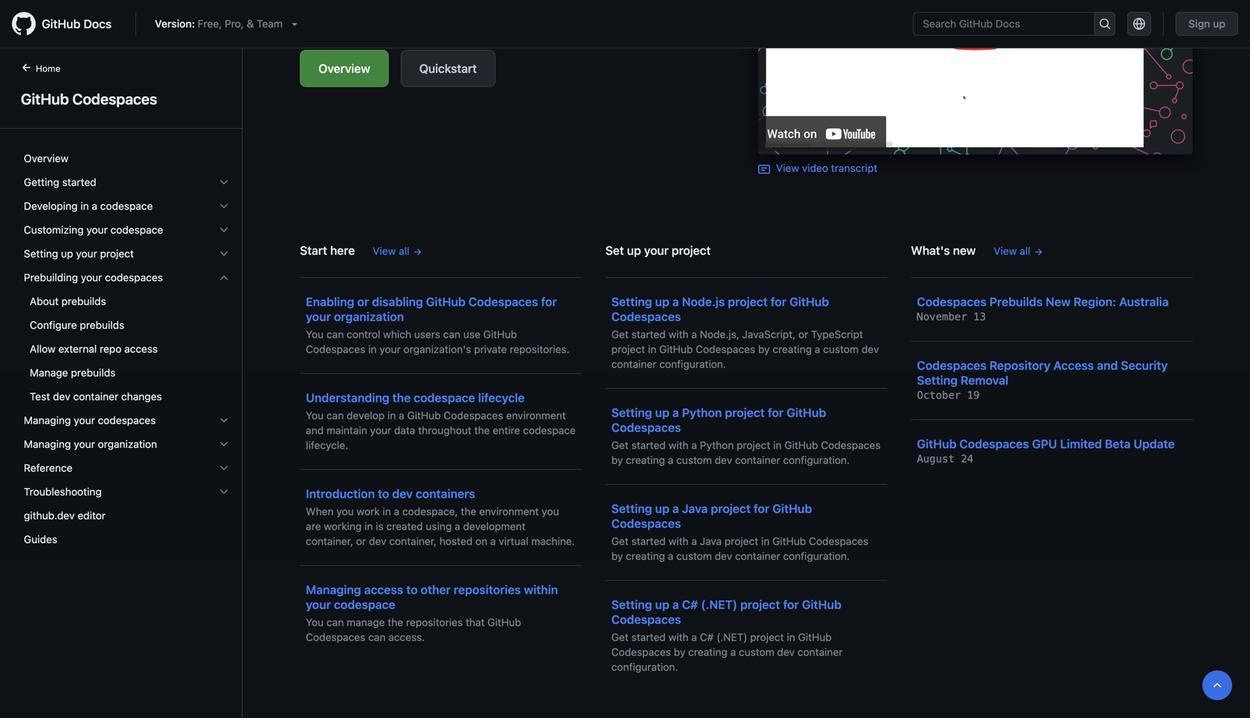 Task type: vqa. For each thing, say whether or not it's contained in the screenshot.
Developing in a codespace element
no



Task type: describe. For each thing, give the bounding box(es) containing it.
by inside setting up a c# (.net) project for github codespaces get started with a c# (.net) project in github codespaces by creating a custom dev container configuration.
[[674, 646, 686, 659]]

prebuilds for configure prebuilds
[[80, 319, 125, 331]]

private
[[474, 343, 507, 356]]

test dev container changes
[[30, 391, 162, 403]]

troubleshooting button
[[18, 480, 236, 504]]

2 container, from the left
[[389, 535, 437, 548]]

dev inside setting up a c# (.net) project for github codespaces get started with a c# (.net) project in github codespaces by creating a custom dev container configuration.
[[778, 646, 795, 659]]

container inside setting up a c# (.net) project for github codespaces get started with a c# (.net) project in github codespaces by creating a custom dev container configuration.
[[798, 646, 843, 659]]

access inside the "managing access to other repositories within your codespace you can manage the repositories that github codespaces can access."
[[364, 583, 404, 597]]

working
[[324, 520, 362, 533]]

up for setting up a python project for github codespaces get started with a python project in github codespaces by creating a custom dev container configuration.
[[656, 406, 670, 420]]

github.dev editor link
[[18, 504, 236, 528]]

entire
[[493, 424, 521, 437]]

development
[[463, 520, 526, 533]]

docs
[[84, 17, 112, 31]]

for for setting up a java project for github codespaces
[[754, 502, 770, 516]]

can down manage
[[369, 631, 386, 644]]

work
[[357, 506, 380, 518]]

understanding
[[306, 391, 390, 405]]

update
[[1134, 437, 1176, 451]]

13
[[974, 311, 987, 323]]

getting started button
[[18, 171, 236, 194]]

codespace right entire in the bottom left of the page
[[523, 424, 576, 437]]

managing for to
[[306, 583, 361, 597]]

up for setting up your project
[[61, 248, 73, 260]]

new
[[954, 243, 976, 258]]

new
[[1046, 295, 1071, 309]]

version:
[[155, 17, 195, 30]]

view for enabling or disabling github codespaces for your organization
[[373, 245, 396, 257]]

can left control
[[327, 328, 344, 341]]

access inside the allow external repo access link
[[124, 343, 158, 355]]

codespace inside the "managing access to other repositories within your codespace you can manage the repositories that github codespaces can access."
[[334, 598, 396, 612]]

sc 9kayk9 0 image for codespace
[[218, 224, 230, 236]]

all for new
[[1020, 245, 1031, 257]]

set
[[606, 243, 624, 258]]

prebuilds for about prebuilds
[[61, 295, 106, 308]]

for for setting up a python project for github codespaces
[[768, 406, 784, 420]]

github docs
[[42, 17, 112, 31]]

view video transcript
[[777, 162, 878, 174]]

guides link
[[18, 528, 236, 552]]

region:
[[1074, 295, 1117, 309]]

sc 9kayk9 0 image for your
[[218, 415, 230, 427]]

when
[[306, 506, 334, 518]]

october 19 element
[[918, 389, 980, 402]]

reference button
[[18, 456, 236, 480]]

the left entire in the bottom left of the page
[[475, 424, 490, 437]]

manage
[[347, 617, 385, 629]]

can left manage
[[327, 617, 344, 629]]

0 horizontal spatial overview link
[[18, 147, 236, 171]]

throughout
[[418, 424, 472, 437]]

started for setting up a java project for github codespaces
[[632, 535, 666, 548]]

enabling
[[306, 295, 355, 309]]

in inside setting up a node.js project for github codespaces get started with a node.js, javascript, or typescript project in github codespaces by creating a custom dev container configuration.
[[648, 343, 657, 356]]

codespaces inside understanding the codespace lifecycle you can develop in a github codespaces environment and maintain your data throughout the entire codespace lifecycle.
[[444, 410, 504, 422]]

start
[[300, 243, 327, 258]]

configure prebuilds link
[[18, 313, 236, 337]]

custom inside setting up a c# (.net) project for github codespaces get started with a c# (.net) project in github codespaces by creating a custom dev container configuration.
[[739, 646, 775, 659]]

and inside codespaces repository access and security setting removal october 19
[[1098, 359, 1119, 373]]

maintain
[[327, 424, 368, 437]]

to inside the "managing access to other repositories within your codespace you can manage the repositories that github codespaces can access."
[[407, 583, 418, 597]]

the inside the "managing access to other repositories within your codespace you can manage the repositories that github codespaces can access."
[[388, 617, 404, 629]]

virtual
[[499, 535, 529, 548]]

19
[[968, 389, 980, 402]]

in inside dropdown button
[[81, 200, 89, 212]]

container inside setting up a java project for github codespaces get started with a java project in github codespaces by creating a custom dev container configuration.
[[736, 550, 781, 563]]

0 vertical spatial overview
[[319, 61, 370, 76]]

javascript,
[[743, 328, 796, 341]]

with for python
[[669, 439, 689, 452]]

up for setting up a c# (.net) project for github codespaces get started with a c# (.net) project in github codespaces by creating a custom dev container configuration.
[[656, 598, 670, 612]]

free,
[[198, 17, 222, 30]]

dev inside prebuilding your codespaces element
[[53, 391, 70, 403]]

by inside setting up a node.js project for github codespaces get started with a node.js, javascript, or typescript project in github codespaces by creating a custom dev container configuration.
[[759, 343, 770, 356]]

here
[[330, 243, 355, 258]]

home link
[[15, 62, 84, 77]]

reference
[[24, 462, 73, 474]]

organization inside enabling or disabling github codespaces for your organization you can control which users can use github codespaces in your organization's private repositories.
[[334, 310, 404, 324]]

configuration. inside setting up a node.js project for github codespaces get started with a node.js, javascript, or typescript project in github codespaces by creating a custom dev container configuration.
[[660, 358, 727, 370]]

link image
[[759, 163, 771, 175]]

scroll to top image
[[1212, 680, 1224, 692]]

what's new
[[912, 243, 976, 258]]

users
[[414, 328, 441, 341]]

up for sign up
[[1214, 17, 1226, 30]]

setting inside codespaces repository access and security setting removal october 19
[[918, 373, 958, 388]]

1 horizontal spatial c#
[[700, 631, 714, 644]]

view for codespaces prebuilds new region: australia
[[994, 245, 1018, 257]]

about
[[30, 295, 59, 308]]

creating inside setting up a c# (.net) project for github codespaces get started with a c# (.net) project in github codespaces by creating a custom dev container configuration.
[[689, 646, 728, 659]]

in inside understanding the codespace lifecycle you can develop in a github codespaces environment and maintain your data throughout the entire codespace lifecycle.
[[388, 410, 396, 422]]

you for enabling or disabling github codespaces for your organization
[[306, 328, 324, 341]]

search image
[[1100, 18, 1112, 30]]

about prebuilds
[[30, 295, 106, 308]]

introduction to dev containers when you work in a codespace, the environment you are working in is created using a development container, or dev container, hosted on a virtual machine.
[[306, 487, 575, 548]]

sign
[[1189, 17, 1211, 30]]

setting for node.js
[[612, 295, 653, 309]]

1 you from the left
[[337, 506, 354, 518]]

a inside dropdown button
[[92, 200, 97, 212]]

organization's
[[404, 343, 472, 356]]

managing access to other repositories within your codespace you can manage the repositories that github codespaces can access.
[[306, 583, 558, 644]]

0 vertical spatial java
[[682, 502, 708, 516]]

started for setting up a python project for github codespaces
[[632, 439, 666, 452]]

organization inside dropdown button
[[98, 438, 157, 450]]

0 vertical spatial python
[[682, 406, 722, 420]]

sign up link
[[1177, 12, 1239, 36]]

github codespaces gpu limited beta update august 24
[[918, 437, 1176, 465]]

started inside dropdown button
[[62, 176, 96, 188]]

is
[[376, 520, 384, 533]]

github codespaces link
[[18, 88, 224, 110]]

the inside the introduction to dev containers when you work in a codespace, the environment you are working in is created using a development container, or dev container, hosted on a virtual machine.
[[461, 506, 477, 518]]

allow
[[30, 343, 56, 355]]

setting up a node.js project for github codespaces get started with a node.js, javascript, or typescript project in github codespaces by creating a custom dev container configuration.
[[612, 295, 880, 370]]

your inside understanding the codespace lifecycle you can develop in a github codespaces environment and maintain your data throughout the entire codespace lifecycle.
[[370, 424, 392, 437]]

setting up a c# (.net) project for github codespaces get started with a c# (.net) project in github codespaces by creating a custom dev container configuration.
[[612, 598, 843, 673]]

removal
[[961, 373, 1009, 388]]

get inside setting up a c# (.net) project for github codespaces get started with a c# (.net) project in github codespaces by creating a custom dev container configuration.
[[612, 631, 629, 644]]

data
[[394, 424, 416, 437]]

creating inside setting up a java project for github codespaces get started with a java project in github codespaces by creating a custom dev container configuration.
[[626, 550, 666, 563]]

developing in a codespace button
[[18, 194, 236, 218]]

environment for containers
[[479, 506, 539, 518]]

prebuilds for manage prebuilds
[[71, 367, 116, 379]]

australia
[[1120, 295, 1170, 309]]

get for setting up a python project for github codespaces
[[612, 439, 629, 452]]

sc 9kayk9 0 image for codespaces
[[218, 272, 230, 284]]

overview inside the github codespaces element
[[24, 152, 69, 165]]

with for java
[[669, 535, 689, 548]]

pro,
[[225, 17, 244, 30]]

home
[[36, 63, 61, 74]]

prebuilding your codespaces element containing about prebuilds
[[12, 290, 242, 409]]

august 24 element
[[918, 453, 974, 465]]

that
[[466, 617, 485, 629]]

your inside dropdown button
[[76, 248, 97, 260]]

november
[[918, 311, 968, 323]]

which
[[383, 328, 412, 341]]

you inside understanding the codespace lifecycle you can develop in a github codespaces environment and maintain your data throughout the entire codespace lifecycle.
[[306, 410, 324, 422]]

github.dev editor
[[24, 510, 106, 522]]

in inside setting up a c# (.net) project for github codespaces get started with a c# (.net) project in github codespaces by creating a custom dev container configuration.
[[787, 631, 796, 644]]

start here
[[300, 243, 355, 258]]

customizing your codespace
[[24, 224, 163, 236]]

develop
[[347, 410, 385, 422]]

troubleshooting
[[24, 486, 102, 498]]

managing for codespaces
[[24, 414, 71, 427]]

codespaces repository access and security setting removal october 19
[[918, 359, 1169, 402]]

getting started
[[24, 176, 96, 188]]

security
[[1122, 359, 1169, 373]]

manage prebuilds link
[[18, 361, 236, 385]]

view video transcript link
[[759, 162, 878, 175]]

external
[[58, 343, 97, 355]]

typescript
[[812, 328, 864, 341]]

prebuilding your codespaces button
[[18, 266, 236, 290]]

beta
[[1106, 437, 1131, 451]]

using
[[426, 520, 452, 533]]

prebuilding
[[24, 271, 78, 284]]

dev inside setting up a node.js project for github codespaces get started with a node.js, javascript, or typescript project in github codespaces by creating a custom dev container configuration.
[[862, 343, 880, 356]]

get for setting up a node.js project for github codespaces
[[612, 328, 629, 341]]

github codespaces element
[[0, 60, 243, 717]]

with inside setting up a c# (.net) project for github codespaces get started with a c# (.net) project in github codespaces by creating a custom dev container configuration.
[[669, 631, 689, 644]]

0 vertical spatial repositories
[[454, 583, 521, 597]]

up for set up your project
[[627, 243, 642, 258]]

gpu
[[1033, 437, 1058, 451]]

sc 9kayk9 0 image for a
[[218, 200, 230, 212]]

1 horizontal spatial view
[[777, 162, 800, 174]]

sc 9kayk9 0 image for your
[[218, 248, 230, 260]]

view all link for start here
[[373, 243, 423, 259]]

container inside setting up a python project for github codespaces get started with a python project in github codespaces by creating a custom dev container configuration.
[[736, 454, 781, 466]]

sc 9kayk9 0 image for organization
[[218, 439, 230, 450]]



Task type: locate. For each thing, give the bounding box(es) containing it.
lifecycle
[[478, 391, 525, 405]]

sc 9kayk9 0 image inside developing in a codespace dropdown button
[[218, 200, 230, 212]]

codespace down getting started dropdown button
[[100, 200, 153, 212]]

you left manage
[[306, 617, 324, 629]]

to up work
[[378, 487, 390, 501]]

setting up a python project for github codespaces get started with a python project in github codespaces by creating a custom dev container configuration.
[[612, 406, 881, 466]]

or inside setting up a node.js project for github codespaces get started with a node.js, javascript, or typescript project in github codespaces by creating a custom dev container configuration.
[[799, 328, 809, 341]]

setting up your project button
[[18, 242, 236, 266]]

environment for lifecycle
[[506, 410, 566, 422]]

overview link down triangle down 'image'
[[300, 50, 389, 87]]

1 horizontal spatial overview
[[319, 61, 370, 76]]

3 sc 9kayk9 0 image from the top
[[218, 248, 230, 260]]

organization down managing your codespaces dropdown button
[[98, 438, 157, 450]]

manage
[[30, 367, 68, 379]]

tooltip
[[1203, 671, 1233, 701]]

github inside the "managing access to other repositories within your codespace you can manage the repositories that github codespaces can access."
[[488, 617, 521, 629]]

about prebuilds link
[[18, 290, 236, 313]]

setting for c#
[[612, 598, 653, 612]]

up inside dropdown button
[[61, 248, 73, 260]]

manage prebuilds
[[30, 367, 116, 379]]

configuration. inside setting up a c# (.net) project for github codespaces get started with a c# (.net) project in github codespaces by creating a custom dev container configuration.
[[612, 661, 679, 673]]

3 get from the top
[[612, 535, 629, 548]]

started inside setting up a java project for github codespaces get started with a java project in github codespaces by creating a custom dev container configuration.
[[632, 535, 666, 548]]

codespaces inside the "managing access to other repositories within your codespace you can manage the repositories that github codespaces can access."
[[306, 631, 366, 644]]

allow external repo access
[[30, 343, 158, 355]]

understanding the codespace lifecycle you can develop in a github codespaces environment and maintain your data throughout the entire codespace lifecycle.
[[306, 391, 576, 452]]

setting
[[24, 248, 58, 260], [612, 295, 653, 309], [918, 373, 958, 388], [612, 406, 653, 420], [612, 502, 653, 516], [612, 598, 653, 612]]

1 vertical spatial overview link
[[18, 147, 236, 171]]

2 vertical spatial you
[[306, 617, 324, 629]]

0 vertical spatial or
[[358, 295, 369, 309]]

repositories up access.
[[406, 617, 463, 629]]

environment
[[506, 410, 566, 422], [479, 506, 539, 518]]

1 prebuilding your codespaces element from the top
[[12, 266, 242, 409]]

control
[[347, 328, 381, 341]]

can left use
[[443, 328, 461, 341]]

1 horizontal spatial you
[[542, 506, 559, 518]]

&
[[247, 17, 254, 30]]

1 vertical spatial and
[[306, 424, 324, 437]]

0 vertical spatial (.net)
[[701, 598, 738, 612]]

codespace up "throughout"
[[414, 391, 475, 405]]

configuration. inside setting up a python project for github codespaces get started with a python project in github codespaces by creating a custom dev container configuration.
[[784, 454, 850, 466]]

organization up control
[[334, 310, 404, 324]]

custom inside setting up a java project for github codespaces get started with a java project in github codespaces by creating a custom dev container configuration.
[[677, 550, 712, 563]]

for
[[541, 295, 557, 309], [771, 295, 787, 309], [768, 406, 784, 420], [754, 502, 770, 516], [784, 598, 800, 612]]

1 vertical spatial python
[[700, 439, 734, 452]]

0 vertical spatial prebuilds
[[61, 295, 106, 308]]

3 sc 9kayk9 0 image from the top
[[218, 486, 230, 498]]

0 vertical spatial c#
[[682, 598, 698, 612]]

setting up a java project for github codespaces get started with a java project in github codespaces by creating a custom dev container configuration.
[[612, 502, 869, 563]]

creating inside setting up a python project for github codespaces get started with a python project in github codespaces by creating a custom dev container configuration.
[[626, 454, 666, 466]]

view right new
[[994, 245, 1018, 257]]

repositories.
[[510, 343, 570, 356]]

the up "data"
[[393, 391, 411, 405]]

codespace inside dropdown button
[[100, 200, 153, 212]]

configure prebuilds
[[30, 319, 125, 331]]

sc 9kayk9 0 image inside troubleshooting dropdown button
[[218, 486, 230, 498]]

up inside 'link'
[[1214, 17, 1226, 30]]

and inside understanding the codespace lifecycle you can develop in a github codespaces environment and maintain your data throughout the entire codespace lifecycle.
[[306, 424, 324, 437]]

0 vertical spatial access
[[124, 343, 158, 355]]

access down configure prebuilds link at the left top
[[124, 343, 158, 355]]

managing for organization
[[24, 438, 71, 450]]

0 vertical spatial sc 9kayk9 0 image
[[218, 176, 230, 188]]

Search GitHub Docs search field
[[915, 13, 1095, 35]]

for inside setting up a node.js project for github codespaces get started with a node.js, javascript, or typescript project in github codespaces by creating a custom dev container configuration.
[[771, 295, 787, 309]]

sc 9kayk9 0 image inside reference 'dropdown button'
[[218, 462, 230, 474]]

managing your organization button
[[18, 433, 236, 456]]

codespaces inside github codespaces gpu limited beta update august 24
[[960, 437, 1030, 451]]

within
[[524, 583, 558, 597]]

overview link up developing in a codespace dropdown button
[[18, 147, 236, 171]]

2 vertical spatial or
[[356, 535, 366, 548]]

1 vertical spatial codespaces
[[98, 414, 156, 427]]

github inside understanding the codespace lifecycle you can develop in a github codespaces environment and maintain your data throughout the entire codespace lifecycle.
[[407, 410, 441, 422]]

view all link up disabling
[[373, 243, 423, 259]]

github
[[42, 17, 81, 31], [21, 90, 69, 108], [426, 295, 466, 309], [790, 295, 830, 309], [484, 328, 517, 341], [660, 343, 693, 356], [787, 406, 827, 420], [407, 410, 441, 422], [918, 437, 957, 451], [785, 439, 819, 452], [773, 502, 813, 516], [773, 535, 807, 548], [802, 598, 842, 612], [488, 617, 521, 629], [799, 631, 832, 644]]

prebuilds down the allow external repo access at left
[[71, 367, 116, 379]]

version: free, pro, & team
[[155, 17, 283, 30]]

0 horizontal spatial you
[[337, 506, 354, 518]]

started inside setting up a python project for github codespaces get started with a python project in github codespaces by creating a custom dev container configuration.
[[632, 439, 666, 452]]

you inside enabling or disabling github codespaces for your organization you can control which users can use github codespaces in your organization's private repositories.
[[306, 328, 324, 341]]

by
[[759, 343, 770, 356], [612, 454, 623, 466], [612, 550, 623, 563], [674, 646, 686, 659]]

24
[[962, 453, 974, 465]]

sc 9kayk9 0 image
[[218, 176, 230, 188], [218, 415, 230, 427], [218, 486, 230, 498]]

you up machine.
[[542, 506, 559, 518]]

access
[[1054, 359, 1095, 373]]

0 horizontal spatial view
[[373, 245, 396, 257]]

codespaces for managing your codespaces
[[98, 414, 156, 427]]

organization
[[334, 310, 404, 324], [98, 438, 157, 450]]

1 vertical spatial sc 9kayk9 0 image
[[218, 415, 230, 427]]

view right link image
[[777, 162, 800, 174]]

or
[[358, 295, 369, 309], [799, 328, 809, 341], [356, 535, 366, 548]]

managing your codespaces button
[[18, 409, 236, 433]]

codespaces
[[72, 90, 157, 108], [469, 295, 539, 309], [918, 295, 987, 309], [612, 310, 681, 324], [306, 343, 366, 356], [696, 343, 756, 356], [918, 359, 987, 373], [444, 410, 504, 422], [612, 421, 681, 435], [960, 437, 1030, 451], [822, 439, 881, 452], [612, 517, 681, 531], [809, 535, 869, 548], [612, 613, 681, 627], [306, 631, 366, 644], [612, 646, 671, 659]]

1 horizontal spatial access
[[364, 583, 404, 597]]

1 horizontal spatial view all link
[[994, 243, 1044, 259]]

6 sc 9kayk9 0 image from the top
[[218, 462, 230, 474]]

november 13 element
[[918, 311, 987, 323]]

repositories
[[454, 583, 521, 597], [406, 617, 463, 629]]

view all right here
[[373, 245, 410, 257]]

and right the access
[[1098, 359, 1119, 373]]

you inside the "managing access to other repositories within your codespace you can manage the repositories that github codespaces can access."
[[306, 617, 324, 629]]

setting for java
[[612, 502, 653, 516]]

None search field
[[914, 12, 1116, 36]]

dev inside setting up a python project for github codespaces get started with a python project in github codespaces by creating a custom dev container configuration.
[[715, 454, 733, 466]]

2 you from the top
[[306, 410, 324, 422]]

test
[[30, 391, 50, 403]]

view all right new
[[994, 245, 1031, 257]]

lifecycle.
[[306, 439, 348, 452]]

prebuilding your codespaces
[[24, 271, 163, 284]]

4 get from the top
[[612, 631, 629, 644]]

get for setting up a java project for github codespaces
[[612, 535, 629, 548]]

with for node.js
[[669, 328, 689, 341]]

can up the maintain
[[327, 410, 344, 422]]

2 vertical spatial managing
[[306, 583, 361, 597]]

4 sc 9kayk9 0 image from the top
[[218, 272, 230, 284]]

get inside setting up a java project for github codespaces get started with a java project in github codespaces by creating a custom dev container configuration.
[[612, 535, 629, 548]]

5 sc 9kayk9 0 image from the top
[[218, 439, 230, 450]]

view
[[777, 162, 800, 174], [373, 245, 396, 257], [994, 245, 1018, 257]]

your inside the "managing access to other repositories within your codespace you can manage the repositories that github codespaces can access."
[[306, 598, 331, 612]]

3 with from the top
[[669, 535, 689, 548]]

github inside github codespaces gpu limited beta update august 24
[[918, 437, 957, 451]]

sc 9kayk9 0 image
[[218, 200, 230, 212], [218, 224, 230, 236], [218, 248, 230, 260], [218, 272, 230, 284], [218, 439, 230, 450], [218, 462, 230, 474]]

1 horizontal spatial view all
[[994, 245, 1031, 257]]

1 horizontal spatial organization
[[334, 310, 404, 324]]

codespaces down test dev container changes link
[[98, 414, 156, 427]]

by inside setting up a python project for github codespaces get started with a python project in github codespaces by creating a custom dev container configuration.
[[612, 454, 623, 466]]

managing inside dropdown button
[[24, 438, 71, 450]]

can inside understanding the codespace lifecycle you can develop in a github codespaces environment and maintain your data throughout the entire codespace lifecycle.
[[327, 410, 344, 422]]

(.net)
[[701, 598, 738, 612], [717, 631, 748, 644]]

prebuilds up the configure prebuilds
[[61, 295, 106, 308]]

prebuilding your codespaces element
[[12, 266, 242, 409], [12, 290, 242, 409]]

0 horizontal spatial all
[[399, 245, 410, 257]]

up inside setting up a c# (.net) project for github codespaces get started with a c# (.net) project in github codespaces by creating a custom dev container configuration.
[[656, 598, 670, 612]]

managing
[[24, 414, 71, 427], [24, 438, 71, 450], [306, 583, 361, 597]]

codespaces inside codespaces prebuilds new region: australia november 13
[[918, 295, 987, 309]]

sc 9kayk9 0 image inside getting started dropdown button
[[218, 176, 230, 188]]

1 vertical spatial managing
[[24, 438, 71, 450]]

view all link up prebuilds
[[994, 243, 1044, 259]]

setting inside setting up a c# (.net) project for github codespaces get started with a c# (.net) project in github codespaces by creating a custom dev container configuration.
[[612, 598, 653, 612]]

1 vertical spatial overview
[[24, 152, 69, 165]]

get inside setting up a python project for github codespaces get started with a python project in github codespaces by creating a custom dev container configuration.
[[612, 439, 629, 452]]

1 horizontal spatial overview link
[[300, 50, 389, 87]]

get inside setting up a node.js project for github codespaces get started with a node.js, javascript, or typescript project in github codespaces by creating a custom dev container configuration.
[[612, 328, 629, 341]]

custom inside setting up a python project for github codespaces get started with a python project in github codespaces by creating a custom dev container configuration.
[[677, 454, 712, 466]]

2 sc 9kayk9 0 image from the top
[[218, 415, 230, 427]]

on
[[476, 535, 488, 548]]

1 view all link from the left
[[373, 243, 423, 259]]

managing up manage
[[306, 583, 361, 597]]

for inside enabling or disabling github codespaces for your organization you can control which users can use github codespaces in your organization's private repositories.
[[541, 295, 557, 309]]

started inside setting up a c# (.net) project for github codespaces get started with a c# (.net) project in github codespaces by creating a custom dev container configuration.
[[632, 631, 666, 644]]

1 view all from the left
[[373, 245, 410, 257]]

0 horizontal spatial to
[[378, 487, 390, 501]]

setting for python
[[612, 406, 653, 420]]

you down enabling in the left top of the page
[[306, 328, 324, 341]]

the up access.
[[388, 617, 404, 629]]

0 horizontal spatial organization
[[98, 438, 157, 450]]

creating inside setting up a node.js project for github codespaces get started with a node.js, javascript, or typescript project in github codespaces by creating a custom dev container configuration.
[[773, 343, 812, 356]]

container, down "created"
[[389, 535, 437, 548]]

container inside test dev container changes link
[[73, 391, 118, 403]]

setting inside setting up a node.js project for github codespaces get started with a node.js, javascript, or typescript project in github codespaces by creating a custom dev container configuration.
[[612, 295, 653, 309]]

repositories up the 'that'
[[454, 583, 521, 597]]

1 vertical spatial you
[[306, 410, 324, 422]]

the down containers
[[461, 506, 477, 518]]

1 container, from the left
[[306, 535, 354, 548]]

0 horizontal spatial overview
[[24, 152, 69, 165]]

view all link for what's new
[[994, 243, 1044, 259]]

prebuilds
[[990, 295, 1043, 309]]

0 vertical spatial and
[[1098, 359, 1119, 373]]

quickstart
[[420, 61, 477, 76]]

managing your organization
[[24, 438, 157, 450]]

view all link
[[373, 243, 423, 259], [994, 243, 1044, 259]]

1 vertical spatial prebuilds
[[80, 319, 125, 331]]

0 vertical spatial environment
[[506, 410, 566, 422]]

codespaces for prebuilding your codespaces
[[105, 271, 163, 284]]

what's
[[912, 243, 951, 258]]

for inside setting up a python project for github codespaces get started with a python project in github codespaces by creating a custom dev container configuration.
[[768, 406, 784, 420]]

you for managing access to other repositories within your codespace
[[306, 617, 324, 629]]

container inside setting up a node.js project for github codespaces get started with a node.js, javascript, or typescript project in github codespaces by creating a custom dev container configuration.
[[612, 358, 657, 370]]

with inside setting up a node.js project for github codespaces get started with a node.js, javascript, or typescript project in github codespaces by creating a custom dev container configuration.
[[669, 328, 689, 341]]

or inside the introduction to dev containers when you work in a codespace, the environment you are working in is created using a development container, or dev container, hosted on a virtual machine.
[[356, 535, 366, 548]]

2 vertical spatial prebuilds
[[71, 367, 116, 379]]

created
[[387, 520, 423, 533]]

sc 9kayk9 0 image for started
[[218, 176, 230, 188]]

or down working
[[356, 535, 366, 548]]

all up prebuilds
[[1020, 245, 1031, 257]]

1 all from the left
[[399, 245, 410, 257]]

environment up entire in the bottom left of the page
[[506, 410, 566, 422]]

0 horizontal spatial and
[[306, 424, 324, 437]]

triangle down image
[[289, 18, 301, 30]]

codespaces down setting up your project dropdown button in the left of the page
[[105, 271, 163, 284]]

with inside setting up a java project for github codespaces get started with a java project in github codespaces by creating a custom dev container configuration.
[[669, 535, 689, 548]]

2 with from the top
[[669, 439, 689, 452]]

2 you from the left
[[542, 506, 559, 518]]

get
[[612, 328, 629, 341], [612, 439, 629, 452], [612, 535, 629, 548], [612, 631, 629, 644]]

environment inside understanding the codespace lifecycle you can develop in a github codespaces environment and maintain your data throughout the entire codespace lifecycle.
[[506, 410, 566, 422]]

setting up your project
[[24, 248, 134, 260]]

or up control
[[358, 295, 369, 309]]

codespace up manage
[[334, 598, 396, 612]]

environment up development
[[479, 506, 539, 518]]

up inside setting up a java project for github codespaces get started with a java project in github codespaces by creating a custom dev container configuration.
[[656, 502, 670, 516]]

c#
[[682, 598, 698, 612], [700, 631, 714, 644]]

1 vertical spatial repositories
[[406, 617, 463, 629]]

0 vertical spatial managing
[[24, 414, 71, 427]]

up inside setting up a python project for github codespaces get started with a python project in github codespaces by creating a custom dev container configuration.
[[656, 406, 670, 420]]

0 horizontal spatial access
[[124, 343, 158, 355]]

or inside enabling or disabling github codespaces for your organization you can control which users can use github codespaces in your organization's private repositories.
[[358, 295, 369, 309]]

started for setting up a node.js project for github codespaces
[[632, 328, 666, 341]]

custom inside setting up a node.js project for github codespaces get started with a node.js, javascript, or typescript project in github codespaces by creating a custom dev container configuration.
[[824, 343, 859, 356]]

2 vertical spatial sc 9kayk9 0 image
[[218, 486, 230, 498]]

0 vertical spatial to
[[378, 487, 390, 501]]

setting for project
[[24, 248, 58, 260]]

project
[[672, 243, 711, 258], [100, 248, 134, 260], [728, 295, 768, 309], [612, 343, 646, 356], [725, 406, 765, 420], [737, 439, 771, 452], [711, 502, 751, 516], [725, 535, 759, 548], [741, 598, 781, 612], [751, 631, 785, 644]]

1 with from the top
[[669, 328, 689, 341]]

setting inside setting up a python project for github codespaces get started with a python project in github codespaces by creating a custom dev container configuration.
[[612, 406, 653, 420]]

or left 'typescript'
[[799, 328, 809, 341]]

dev inside setting up a java project for github codespaces get started with a java project in github codespaces by creating a custom dev container configuration.
[[715, 550, 733, 563]]

guides
[[24, 533, 57, 546]]

hosted
[[440, 535, 473, 548]]

repository
[[990, 359, 1051, 373]]

container, down working
[[306, 535, 354, 548]]

1 you from the top
[[306, 328, 324, 341]]

sc 9kayk9 0 image inside prebuilding your codespaces dropdown button
[[218, 272, 230, 284]]

to inside the introduction to dev containers when you work in a codespace, the environment you are working in is created using a development container, or dev container, hosted on a virtual machine.
[[378, 487, 390, 501]]

all for disabling
[[399, 245, 410, 257]]

codespace
[[100, 200, 153, 212], [111, 224, 163, 236], [414, 391, 475, 405], [523, 424, 576, 437], [334, 598, 396, 612]]

august
[[918, 453, 955, 465]]

use
[[464, 328, 481, 341]]

0 horizontal spatial view all link
[[373, 243, 423, 259]]

with inside setting up a python project for github codespaces get started with a python project in github codespaces by creating a custom dev container configuration.
[[669, 439, 689, 452]]

october
[[918, 389, 962, 402]]

you up lifecycle.
[[306, 410, 324, 422]]

1 vertical spatial (.net)
[[717, 631, 748, 644]]

by inside setting up a java project for github codespaces get started with a java project in github codespaces by creating a custom dev container configuration.
[[612, 550, 623, 563]]

codespaces inside codespaces repository access and security setting removal october 19
[[918, 359, 987, 373]]

transcript
[[832, 162, 878, 174]]

view all for what's new
[[994, 245, 1031, 257]]

all up disabling
[[399, 245, 410, 257]]

0 vertical spatial overview link
[[300, 50, 389, 87]]

2 view all from the left
[[994, 245, 1031, 257]]

4 with from the top
[[669, 631, 689, 644]]

video
[[803, 162, 829, 174]]

0 vertical spatial codespaces
[[105, 271, 163, 284]]

for for enabling or disabling github codespaces for your organization
[[541, 295, 557, 309]]

3 you from the top
[[306, 617, 324, 629]]

1 vertical spatial environment
[[479, 506, 539, 518]]

developing
[[24, 200, 78, 212]]

1 sc 9kayk9 0 image from the top
[[218, 200, 230, 212]]

project inside dropdown button
[[100, 248, 134, 260]]

1 vertical spatial organization
[[98, 438, 157, 450]]

0 horizontal spatial view all
[[373, 245, 410, 257]]

for for setting up a node.js project for github codespaces
[[771, 295, 787, 309]]

a inside understanding the codespace lifecycle you can develop in a github codespaces environment and maintain your data throughout the entire codespace lifecycle.
[[399, 410, 405, 422]]

2 get from the top
[[612, 439, 629, 452]]

you up working
[[337, 506, 354, 518]]

1 horizontal spatial all
[[1020, 245, 1031, 257]]

in inside enabling or disabling github codespaces for your organization you can control which users can use github codespaces in your organization's private repositories.
[[369, 343, 377, 356]]

2 view all link from the left
[[994, 243, 1044, 259]]

1 vertical spatial or
[[799, 328, 809, 341]]

to left other
[[407, 583, 418, 597]]

can
[[327, 328, 344, 341], [443, 328, 461, 341], [327, 410, 344, 422], [327, 617, 344, 629], [369, 631, 386, 644]]

1 horizontal spatial and
[[1098, 359, 1119, 373]]

0 horizontal spatial container,
[[306, 535, 354, 548]]

repo
[[100, 343, 122, 355]]

sc 9kayk9 0 image inside 'managing your organization' dropdown button
[[218, 439, 230, 450]]

configuration. inside setting up a java project for github codespaces get started with a java project in github codespaces by creating a custom dev container configuration.
[[784, 550, 850, 563]]

1 horizontal spatial to
[[407, 583, 418, 597]]

node.js
[[682, 295, 725, 309]]

sc 9kayk9 0 image inside managing your codespaces dropdown button
[[218, 415, 230, 427]]

managing inside the "managing access to other repositories within your codespace you can manage the repositories that github codespaces can access."
[[306, 583, 361, 597]]

setting inside setting up a java project for github codespaces get started with a java project in github codespaces by creating a custom dev container configuration.
[[612, 502, 653, 516]]

1 horizontal spatial container,
[[389, 535, 437, 548]]

a
[[92, 200, 97, 212], [673, 295, 679, 309], [692, 328, 698, 341], [815, 343, 821, 356], [673, 406, 679, 420], [399, 410, 405, 422], [692, 439, 698, 452], [668, 454, 674, 466], [673, 502, 679, 516], [394, 506, 400, 518], [455, 520, 461, 533], [491, 535, 496, 548], [692, 535, 698, 548], [668, 550, 674, 563], [673, 598, 679, 612], [692, 631, 698, 644], [731, 646, 736, 659]]

managing up reference
[[24, 438, 71, 450]]

with
[[669, 328, 689, 341], [669, 439, 689, 452], [669, 535, 689, 548], [669, 631, 689, 644]]

for inside setting up a c# (.net) project for github codespaces get started with a c# (.net) project in github codespaces by creating a custom dev container configuration.
[[784, 598, 800, 612]]

0 vertical spatial you
[[306, 328, 324, 341]]

github docs link
[[12, 12, 124, 36]]

up for setting up a node.js project for github codespaces get started with a node.js, javascript, or typescript project in github codespaces by creating a custom dev container configuration.
[[656, 295, 670, 309]]

for inside setting up a java project for github codespaces get started with a java project in github codespaces by creating a custom dev container configuration.
[[754, 502, 770, 516]]

0 horizontal spatial c#
[[682, 598, 698, 612]]

and up lifecycle.
[[306, 424, 324, 437]]

container
[[612, 358, 657, 370], [73, 391, 118, 403], [736, 454, 781, 466], [736, 550, 781, 563], [798, 646, 843, 659]]

changes
[[121, 391, 162, 403]]

1 vertical spatial access
[[364, 583, 404, 597]]

2 all from the left
[[1020, 245, 1031, 257]]

1 get from the top
[[612, 328, 629, 341]]

getting
[[24, 176, 59, 188]]

view right here
[[373, 245, 396, 257]]

enabling or disabling github codespaces for your organization you can control which users can use github codespaces in your organization's private repositories.
[[306, 295, 570, 356]]

up for setting up a java project for github codespaces get started with a java project in github codespaces by creating a custom dev container configuration.
[[656, 502, 670, 516]]

sc 9kayk9 0 image inside setting up your project dropdown button
[[218, 248, 230, 260]]

2 horizontal spatial view
[[994, 245, 1018, 257]]

managing down test
[[24, 414, 71, 427]]

developing in a codespace
[[24, 200, 153, 212]]

in inside setting up a python project for github codespaces get started with a python project in github codespaces by creating a custom dev container configuration.
[[774, 439, 782, 452]]

codespace down developing in a codespace dropdown button
[[111, 224, 163, 236]]

dev
[[862, 343, 880, 356], [53, 391, 70, 403], [715, 454, 733, 466], [392, 487, 413, 501], [369, 535, 387, 548], [715, 550, 733, 563], [778, 646, 795, 659]]

select language: current language is english image
[[1134, 18, 1146, 30]]

all
[[399, 245, 410, 257], [1020, 245, 1031, 257]]

machine.
[[532, 535, 575, 548]]

1 vertical spatial c#
[[700, 631, 714, 644]]

1 sc 9kayk9 0 image from the top
[[218, 176, 230, 188]]

access up manage
[[364, 583, 404, 597]]

codespace inside dropdown button
[[111, 224, 163, 236]]

prebuilding your codespaces element containing prebuilding your codespaces
[[12, 266, 242, 409]]

view all for start here
[[373, 245, 410, 257]]

setting inside dropdown button
[[24, 248, 58, 260]]

prebuilds up the allow external repo access at left
[[80, 319, 125, 331]]

2 prebuilding your codespaces element from the top
[[12, 290, 242, 409]]

overview
[[319, 61, 370, 76], [24, 152, 69, 165]]

2 sc 9kayk9 0 image from the top
[[218, 224, 230, 236]]

1 vertical spatial java
[[700, 535, 722, 548]]

1 vertical spatial to
[[407, 583, 418, 597]]

sc 9kayk9 0 image inside customizing your codespace dropdown button
[[218, 224, 230, 236]]

0 vertical spatial organization
[[334, 310, 404, 324]]

in inside setting up a java project for github codespaces get started with a java project in github codespaces by creating a custom dev container configuration.
[[762, 535, 770, 548]]

editor
[[78, 510, 106, 522]]

started inside setting up a node.js project for github codespaces get started with a node.js, javascript, or typescript project in github codespaces by creating a custom dev container configuration.
[[632, 328, 666, 341]]



